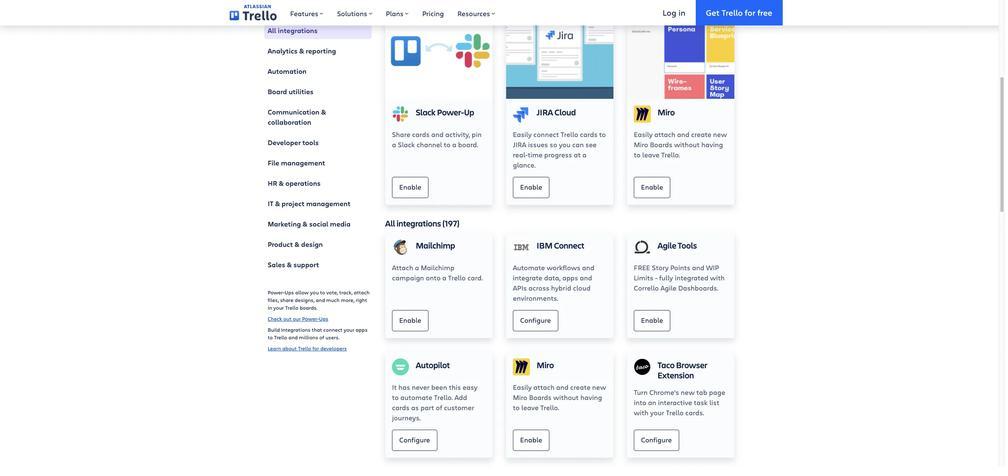 Task type: describe. For each thing, give the bounding box(es) containing it.
learn about trello for developers link
[[268, 345, 347, 352]]

into
[[634, 398, 647, 407]]

all for all integrations
[[268, 26, 276, 35]]

connect inside power-ups allow you to vote, track, attach files, share designs, and much more, right in your trello boards. check out our power-ups build integrations that connect your apps to trello and millions of users. learn about trello for developers
[[323, 326, 343, 333]]

apps inside power-ups allow you to vote, track, attach files, share designs, and much more, right in your trello boards. check out our power-ups build integrations that connect your apps to trello and millions of users. learn about trello for developers
[[356, 326, 368, 333]]

integrated
[[675, 273, 709, 282]]

tools
[[303, 138, 319, 147]]

0 vertical spatial easily attach and create new miro boards without having to leave trello.
[[634, 130, 727, 159]]

easily inside the easily connect trello cards to jira issues so you can see real-time progress at a glance.
[[513, 130, 532, 139]]

add
[[455, 393, 467, 402]]

-
[[655, 273, 658, 282]]

this
[[449, 383, 461, 392]]

0 horizontal spatial without
[[553, 393, 579, 402]]

2 horizontal spatial new
[[713, 130, 727, 139]]

developers
[[321, 345, 347, 352]]

at
[[574, 150, 581, 159]]

hr & operations
[[268, 179, 321, 188]]

check out our power-ups link
[[268, 315, 328, 322]]

in inside power-ups allow you to vote, track, attach files, share designs, and much more, right in your trello boards. check out our power-ups build integrations that connect your apps to trello and millions of users. learn about trello for developers
[[268, 304, 272, 311]]

track,
[[339, 289, 353, 296]]

media
[[330, 219, 351, 229]]

file management
[[268, 158, 325, 168]]

free
[[758, 7, 773, 18]]

slack inside share cards and activity, pin a slack channel to a board.
[[398, 140, 415, 149]]

for inside power-ups allow you to vote, track, attach files, share designs, and much more, right in your trello boards. check out our power-ups build integrations that connect your apps to trello and millions of users. learn about trello for developers
[[313, 345, 319, 352]]

integrations inside power-ups allow you to vote, track, attach files, share designs, and much more, right in your trello boards. check out our power-ups build integrations that connect your apps to trello and millions of users. learn about trello for developers
[[281, 326, 311, 333]]

filter
[[264, 7, 281, 16]]

mailchimp inside attach a mailchimp campaign onto a trello card.
[[421, 263, 455, 272]]

0 vertical spatial having
[[702, 140, 723, 149]]

analytics
[[268, 46, 298, 56]]

automate
[[513, 263, 545, 272]]

0 vertical spatial boards
[[650, 140, 673, 149]]

right
[[356, 297, 367, 303]]

pricing link
[[416, 0, 451, 25]]

developer tools
[[268, 138, 319, 147]]

& for analytics
[[299, 46, 304, 56]]

product & design link
[[264, 236, 372, 253]]

solutions
[[337, 9, 367, 18]]

& for it
[[275, 199, 280, 208]]

integrations for all integrations 197
[[397, 218, 441, 229]]

file management link
[[264, 154, 372, 171]]

corrello
[[634, 283, 659, 292]]

1 horizontal spatial power-
[[302, 315, 319, 322]]

1 vertical spatial easily attach and create new miro boards without having to leave trello.
[[513, 383, 606, 412]]

1 horizontal spatial slack
[[416, 106, 436, 118]]

connect
[[554, 240, 585, 251]]

of inside it has never been this easy to automate trello. add cards as part of customer journeys.
[[436, 403, 442, 412]]

0 vertical spatial management
[[281, 158, 325, 168]]

trello down millions
[[298, 345, 311, 352]]

2 vertical spatial attach
[[534, 383, 555, 392]]

& for product
[[295, 240, 300, 249]]

tab
[[697, 388, 708, 397]]

integrations for all integrations
[[278, 26, 318, 35]]

0 vertical spatial jira
[[537, 106, 553, 118]]

1 vertical spatial power-
[[268, 289, 285, 296]]

automate workflows and integrate data, apps and apis across hybrid cloud environments.
[[513, 263, 595, 302]]

dashboards.
[[679, 283, 719, 292]]

tools
[[678, 240, 697, 251]]

all for all integrations 197
[[385, 218, 395, 229]]

an
[[648, 398, 657, 407]]

wip
[[706, 263, 719, 272]]

pricing
[[422, 9, 444, 18]]

new inside turn chrome's new tab page into an interactive task list with your trello cards.
[[681, 388, 695, 397]]

0 vertical spatial without
[[674, 140, 700, 149]]

to inside it has never been this easy to automate trello. add cards as part of customer journeys.
[[392, 393, 399, 402]]

a down share in the left top of the page
[[392, 140, 396, 149]]

vote,
[[326, 289, 338, 296]]

environments.
[[513, 294, 559, 302]]

a right onto
[[443, 273, 447, 282]]

with inside turn chrome's new tab page into an interactive task list with your trello cards.
[[634, 408, 649, 417]]

millions
[[299, 334, 318, 341]]

ibm connect
[[537, 240, 585, 251]]

log in
[[663, 7, 686, 18]]

browser
[[676, 359, 708, 371]]

by:
[[283, 7, 292, 16]]

share cards and activity, pin a slack channel to a board.
[[392, 130, 482, 149]]

trello inside attach a mailchimp campaign onto a trello card.
[[448, 273, 466, 282]]

board utilities
[[268, 87, 314, 96]]

communication & collaboration
[[268, 107, 326, 127]]

out
[[283, 315, 292, 322]]

0 vertical spatial in
[[679, 7, 686, 18]]

fully
[[660, 273, 673, 282]]

automation link
[[264, 63, 372, 80]]

0 horizontal spatial your
[[273, 304, 284, 311]]

taco browser extension
[[658, 359, 708, 381]]

campaign
[[392, 273, 424, 282]]

progress
[[544, 150, 572, 159]]

agile inside free story points and wip limits - fully integrated with corrello agile dashboards.
[[661, 283, 677, 292]]

cards inside share cards and activity, pin a slack channel to a board.
[[412, 130, 430, 139]]

check
[[268, 315, 282, 322]]

cloud
[[555, 106, 576, 118]]

atlassian trello image
[[229, 5, 277, 21]]

1 vertical spatial boards
[[529, 393, 552, 402]]

hr & operations link
[[264, 175, 372, 192]]

& for marketing
[[303, 219, 308, 229]]

attach
[[392, 263, 413, 272]]

been
[[431, 383, 447, 392]]

issues
[[528, 140, 548, 149]]

analytics & reporting link
[[264, 42, 372, 59]]

social
[[309, 219, 328, 229]]

design
[[301, 240, 323, 249]]

trello down share
[[285, 304, 299, 311]]

plans button
[[379, 0, 416, 25]]

2 horizontal spatial power-
[[437, 106, 464, 118]]

1 horizontal spatial ups
[[319, 315, 328, 322]]

& for communication
[[321, 107, 326, 117]]

never
[[412, 383, 430, 392]]

1 vertical spatial create
[[570, 383, 591, 392]]

list
[[710, 398, 720, 407]]

designs,
[[295, 297, 315, 303]]

configure link for autopilot
[[392, 430, 437, 451]]

page
[[709, 388, 726, 397]]

product
[[268, 240, 293, 249]]

1 horizontal spatial create
[[691, 130, 712, 139]]

log
[[663, 7, 677, 18]]

0 vertical spatial attach
[[655, 130, 676, 139]]

automation
[[268, 67, 307, 76]]

that
[[312, 326, 322, 333]]

developer
[[268, 138, 301, 147]]

hybrid
[[551, 283, 572, 292]]

chrome's
[[650, 388, 679, 397]]

onto
[[426, 273, 441, 282]]

trello. inside it has never been this easy to automate trello. add cards as part of customer journeys.
[[434, 393, 453, 402]]

cards inside it has never been this easy to automate trello. add cards as part of customer journeys.
[[392, 403, 410, 412]]

0 vertical spatial mailchimp
[[416, 240, 455, 251]]

0 vertical spatial ups
[[285, 289, 294, 296]]

part
[[421, 403, 434, 412]]

turn chrome's new tab page into an interactive task list with your trello cards.
[[634, 388, 726, 417]]

activity,
[[446, 130, 470, 139]]

interactive
[[658, 398, 692, 407]]



Task type: vqa. For each thing, say whether or not it's contained in the screenshot.


Task type: locate. For each thing, give the bounding box(es) containing it.
has
[[399, 383, 410, 392]]

0 horizontal spatial create
[[570, 383, 591, 392]]

1 vertical spatial of
[[436, 403, 442, 412]]

0 vertical spatial connect
[[534, 130, 559, 139]]

0 horizontal spatial power-
[[268, 289, 285, 296]]

0 vertical spatial trello.
[[662, 150, 680, 159]]

integrations
[[278, 26, 318, 35], [397, 218, 441, 229], [281, 326, 311, 333]]

0 vertical spatial you
[[559, 140, 571, 149]]

1 vertical spatial leave
[[522, 403, 539, 412]]

0 vertical spatial all
[[268, 26, 276, 35]]

marketing
[[268, 219, 301, 229]]

your
[[273, 304, 284, 311], [344, 326, 354, 333], [650, 408, 665, 417]]

0 horizontal spatial boards
[[529, 393, 552, 402]]

jira left cloud
[[537, 106, 553, 118]]

and inside share cards and activity, pin a slack channel to a board.
[[431, 130, 444, 139]]

197
[[445, 218, 457, 229]]

all integrations 197
[[385, 218, 457, 229]]

1 vertical spatial management
[[306, 199, 351, 208]]

2 horizontal spatial configure link
[[634, 430, 679, 451]]

you right allow
[[310, 289, 319, 296]]

in down 'files,'
[[268, 304, 272, 311]]

1 vertical spatial all
[[385, 218, 395, 229]]

extension
[[658, 369, 694, 381]]

1 horizontal spatial easily attach and create new miro boards without having to leave trello.
[[634, 130, 727, 159]]

configure
[[520, 316, 551, 325], [399, 435, 430, 444], [641, 435, 672, 444]]

a up campaign
[[415, 263, 419, 272]]

0 vertical spatial integrations
[[278, 26, 318, 35]]

of inside power-ups allow you to vote, track, attach files, share designs, and much more, right in your trello boards. check out our power-ups build integrations that connect your apps to trello and millions of users. learn about trello for developers
[[320, 334, 324, 341]]

0 horizontal spatial attach
[[354, 289, 370, 296]]

collaboration
[[268, 118, 311, 127]]

0 vertical spatial apps
[[563, 273, 578, 282]]

easily connect trello cards to jira issues so you can see real-time progress at a glance.
[[513, 130, 606, 169]]

1 horizontal spatial cards
[[412, 130, 430, 139]]

0 vertical spatial create
[[691, 130, 712, 139]]

hr
[[268, 179, 277, 188]]

attach inside power-ups allow you to vote, track, attach files, share designs, and much more, right in your trello boards. check out our power-ups build integrations that connect your apps to trello and millions of users. learn about trello for developers
[[354, 289, 370, 296]]

configure link down journeys.
[[392, 430, 437, 451]]

across
[[529, 283, 550, 292]]

with inside free story points and wip limits - fully integrated with corrello agile dashboards.
[[710, 273, 725, 282]]

& down board utilities link
[[321, 107, 326, 117]]

taco
[[658, 359, 675, 371]]

power- down boards.
[[302, 315, 319, 322]]

management up social
[[306, 199, 351, 208]]

apps inside "automate workflows and integrate data, apps and apis across hybrid cloud environments."
[[563, 273, 578, 282]]

0 horizontal spatial new
[[592, 383, 606, 392]]

0 horizontal spatial connect
[[323, 326, 343, 333]]

0 horizontal spatial trello.
[[434, 393, 453, 402]]

1 vertical spatial trello.
[[434, 393, 453, 402]]

communication & collaboration link
[[264, 104, 372, 131]]

task
[[694, 398, 708, 407]]

1 vertical spatial mailchimp
[[421, 263, 455, 272]]

& left design
[[295, 240, 300, 249]]

1 vertical spatial slack
[[398, 140, 415, 149]]

pin
[[472, 130, 482, 139]]

1 horizontal spatial of
[[436, 403, 442, 412]]

your inside turn chrome's new tab page into an interactive task list with your trello cards.
[[650, 408, 665, 417]]

1 vertical spatial in
[[268, 304, 272, 311]]

& right analytics
[[299, 46, 304, 56]]

cards inside the easily connect trello cards to jira issues so you can see real-time progress at a glance.
[[580, 130, 598, 139]]

allow
[[295, 289, 309, 296]]

features button
[[283, 0, 330, 25]]

a inside the easily connect trello cards to jira issues so you can see real-time progress at a glance.
[[583, 150, 587, 159]]

1 horizontal spatial your
[[344, 326, 354, 333]]

operations
[[286, 179, 321, 188]]

with down into on the bottom of the page
[[634, 408, 649, 417]]

a down activity,
[[452, 140, 457, 149]]

configure for ibm connect
[[520, 316, 551, 325]]

share
[[280, 297, 294, 303]]

reporting
[[306, 46, 336, 56]]

power-
[[437, 106, 464, 118], [268, 289, 285, 296], [302, 315, 319, 322]]

share
[[392, 130, 411, 139]]

for down millions
[[313, 345, 319, 352]]

marketing & social media link
[[264, 216, 372, 233]]

0 horizontal spatial slack
[[398, 140, 415, 149]]

connect inside the easily connect trello cards to jira issues so you can see real-time progress at a glance.
[[534, 130, 559, 139]]

slack up share cards and activity, pin a slack channel to a board.
[[416, 106, 436, 118]]

file
[[268, 158, 279, 168]]

0 horizontal spatial jira
[[513, 140, 526, 149]]

1 vertical spatial you
[[310, 289, 319, 296]]

1 vertical spatial having
[[581, 393, 602, 402]]

jira inside the easily connect trello cards to jira issues so you can see real-time progress at a glance.
[[513, 140, 526, 149]]

agile tools
[[658, 240, 697, 251]]

you inside the easily connect trello cards to jira issues so you can see real-time progress at a glance.
[[559, 140, 571, 149]]

boards.
[[300, 304, 318, 311]]

attach
[[655, 130, 676, 139], [354, 289, 370, 296], [534, 383, 555, 392]]

& right it
[[275, 199, 280, 208]]

0 vertical spatial leave
[[643, 150, 660, 159]]

configure down an
[[641, 435, 672, 444]]

ups up that at left
[[319, 315, 328, 322]]

& right sales
[[287, 260, 292, 270]]

0 horizontal spatial with
[[634, 408, 649, 417]]

0 vertical spatial agile
[[658, 240, 677, 251]]

much
[[326, 297, 340, 303]]

& for hr
[[279, 179, 284, 188]]

2 horizontal spatial attach
[[655, 130, 676, 139]]

1 vertical spatial without
[[553, 393, 579, 402]]

points
[[671, 263, 691, 272]]

1 horizontal spatial attach
[[534, 383, 555, 392]]

for left "free" at the top of page
[[745, 7, 756, 18]]

and
[[431, 130, 444, 139], [677, 130, 690, 139], [582, 263, 595, 272], [692, 263, 705, 272], [580, 273, 592, 282], [316, 297, 325, 303], [289, 334, 298, 341], [556, 383, 569, 392]]

0 vertical spatial for
[[745, 7, 756, 18]]

1 horizontal spatial having
[[702, 140, 723, 149]]

trello left card. on the left
[[448, 273, 466, 282]]

0 vertical spatial of
[[320, 334, 324, 341]]

configure down journeys.
[[399, 435, 430, 444]]

& right hr
[[279, 179, 284, 188]]

cards up journeys.
[[392, 403, 410, 412]]

you right so
[[559, 140, 571, 149]]

so
[[550, 140, 558, 149]]

features
[[290, 9, 319, 18]]

and inside free story points and wip limits - fully integrated with corrello agile dashboards.
[[692, 263, 705, 272]]

0 horizontal spatial easily attach and create new miro boards without having to leave trello.
[[513, 383, 606, 412]]

channel
[[417, 140, 442, 149]]

1 vertical spatial your
[[344, 326, 354, 333]]

of down that at left
[[320, 334, 324, 341]]

up
[[464, 106, 474, 118]]

2 horizontal spatial trello.
[[662, 150, 680, 159]]

easily attach and create new miro boards without having to leave trello.
[[634, 130, 727, 159], [513, 383, 606, 412]]

power- up 'files,'
[[268, 289, 285, 296]]

more,
[[341, 297, 355, 303]]

connect up so
[[534, 130, 559, 139]]

2 vertical spatial integrations
[[281, 326, 311, 333]]

configure link for ibm connect
[[513, 310, 558, 331]]

integrations left "197"
[[397, 218, 441, 229]]

0 vertical spatial with
[[710, 273, 725, 282]]

create
[[691, 130, 712, 139], [570, 383, 591, 392]]

0 horizontal spatial leave
[[522, 403, 539, 412]]

0 horizontal spatial cards
[[392, 403, 410, 412]]

1 horizontal spatial new
[[681, 388, 695, 397]]

2 horizontal spatial configure
[[641, 435, 672, 444]]

your down an
[[650, 408, 665, 417]]

to inside the easily connect trello cards to jira issues so you can see real-time progress at a glance.
[[599, 130, 606, 139]]

get trello for free link
[[696, 0, 783, 25]]

configure link for taco browser extension
[[634, 430, 679, 451]]

marketing & social media
[[268, 219, 351, 229]]

of right part
[[436, 403, 442, 412]]

1 horizontal spatial for
[[745, 7, 756, 18]]

easy
[[463, 383, 478, 392]]

mailchimp
[[416, 240, 455, 251], [421, 263, 455, 272]]

your up "developers"
[[344, 326, 354, 333]]

with down wip
[[710, 273, 725, 282]]

integrations down our
[[281, 326, 311, 333]]

a right at
[[583, 150, 587, 159]]

0 horizontal spatial of
[[320, 334, 324, 341]]

0 horizontal spatial having
[[581, 393, 602, 402]]

1 vertical spatial ups
[[319, 315, 328, 322]]

about
[[282, 345, 297, 352]]

sales
[[268, 260, 285, 270]]

learn
[[268, 345, 281, 352]]

without
[[674, 140, 700, 149], [553, 393, 579, 402]]

agile left tools
[[658, 240, 677, 251]]

management up operations
[[281, 158, 325, 168]]

1 horizontal spatial trello.
[[541, 403, 559, 412]]

slack down share in the left top of the page
[[398, 140, 415, 149]]

board.
[[458, 140, 478, 149]]

attach a mailchimp campaign onto a trello card.
[[392, 263, 483, 282]]

agile
[[658, 240, 677, 251], [661, 283, 677, 292]]

1 horizontal spatial apps
[[563, 273, 578, 282]]

board utilities link
[[264, 83, 372, 100]]

1 horizontal spatial with
[[710, 273, 725, 282]]

easily
[[513, 130, 532, 139], [634, 130, 653, 139], [513, 383, 532, 392]]

1 horizontal spatial boards
[[650, 140, 673, 149]]

jira up 'real-'
[[513, 140, 526, 149]]

0 horizontal spatial configure
[[399, 435, 430, 444]]

trello inside turn chrome's new tab page into an interactive task list with your trello cards.
[[666, 408, 684, 417]]

enable
[[399, 182, 422, 191], [520, 182, 542, 191], [641, 182, 663, 191], [399, 316, 422, 325], [641, 316, 663, 325], [520, 435, 542, 444]]

mailchimp down all integrations 197
[[416, 240, 455, 251]]

workflows
[[547, 263, 581, 272]]

limits
[[634, 273, 654, 282]]

to inside share cards and activity, pin a slack channel to a board.
[[444, 140, 451, 149]]

1 vertical spatial with
[[634, 408, 649, 417]]

you inside power-ups allow you to vote, track, attach files, share designs, and much more, right in your trello boards. check out our power-ups build integrations that connect your apps to trello and millions of users. learn about trello for developers
[[310, 289, 319, 296]]

story
[[652, 263, 669, 272]]

0 horizontal spatial in
[[268, 304, 272, 311]]

0 vertical spatial slack
[[416, 106, 436, 118]]

integrate
[[513, 273, 543, 282]]

trello down interactive
[[666, 408, 684, 417]]

sales & support link
[[264, 256, 372, 273]]

cards up channel
[[412, 130, 430, 139]]

1 vertical spatial agile
[[661, 283, 677, 292]]

trello up can
[[561, 130, 579, 139]]

0 horizontal spatial you
[[310, 289, 319, 296]]

integrations down features
[[278, 26, 318, 35]]

1 horizontal spatial all
[[385, 218, 395, 229]]

management
[[281, 158, 325, 168], [306, 199, 351, 208]]

can
[[573, 140, 584, 149]]

0 horizontal spatial apps
[[356, 326, 368, 333]]

mailchimp up onto
[[421, 263, 455, 272]]

data,
[[544, 273, 561, 282]]

configure for taco browser extension
[[641, 435, 672, 444]]

2 vertical spatial trello.
[[541, 403, 559, 412]]

1 vertical spatial integrations
[[397, 218, 441, 229]]

our
[[293, 315, 301, 322]]

time
[[528, 150, 543, 159]]

trello right get
[[722, 7, 743, 18]]

& inside communication & collaboration
[[321, 107, 326, 117]]

0 vertical spatial your
[[273, 304, 284, 311]]

1 horizontal spatial connect
[[534, 130, 559, 139]]

your down 'files,'
[[273, 304, 284, 311]]

configure link down environments.
[[513, 310, 558, 331]]

0 horizontal spatial configure link
[[392, 430, 437, 451]]

power-ups allow you to vote, track, attach files, share designs, and much more, right in your trello boards. check out our power-ups build integrations that connect your apps to trello and millions of users. learn about trello for developers
[[268, 289, 370, 352]]

configure link down an
[[634, 430, 679, 451]]

apps down workflows
[[563, 273, 578, 282]]

1 vertical spatial jira
[[513, 140, 526, 149]]

agile down the fully
[[661, 283, 677, 292]]

real-
[[513, 150, 528, 159]]

& left social
[[303, 219, 308, 229]]

1 horizontal spatial leave
[[643, 150, 660, 159]]

you
[[559, 140, 571, 149], [310, 289, 319, 296]]

& for sales
[[287, 260, 292, 270]]

in right log
[[679, 7, 686, 18]]

utilities
[[289, 87, 314, 96]]

cards up see
[[580, 130, 598, 139]]

get
[[706, 7, 720, 18]]

miro
[[658, 106, 675, 118], [634, 140, 649, 149], [537, 359, 554, 371], [513, 393, 528, 402]]

1 horizontal spatial without
[[674, 140, 700, 149]]

1 horizontal spatial configure
[[520, 316, 551, 325]]

resources
[[458, 9, 490, 18]]

ups up share
[[285, 289, 294, 296]]

2 vertical spatial power-
[[302, 315, 319, 322]]

0 vertical spatial power-
[[437, 106, 464, 118]]

cloud
[[573, 283, 591, 292]]

trello inside the easily connect trello cards to jira issues so you can see real-time progress at a glance.
[[561, 130, 579, 139]]

0 horizontal spatial all
[[268, 26, 276, 35]]

configure down environments.
[[520, 316, 551, 325]]

configure for autopilot
[[399, 435, 430, 444]]

2 horizontal spatial cards
[[580, 130, 598, 139]]

turn
[[634, 388, 648, 397]]

new
[[713, 130, 727, 139], [592, 383, 606, 392], [681, 388, 695, 397]]

2 vertical spatial your
[[650, 408, 665, 417]]

0 horizontal spatial ups
[[285, 289, 294, 296]]

for
[[745, 7, 756, 18], [313, 345, 319, 352]]

1 vertical spatial connect
[[323, 326, 343, 333]]

having
[[702, 140, 723, 149], [581, 393, 602, 402]]

cards.
[[686, 408, 704, 417]]

connect up users.
[[323, 326, 343, 333]]

power- up activity,
[[437, 106, 464, 118]]

1 horizontal spatial in
[[679, 7, 686, 18]]

trello down build in the bottom of the page
[[274, 334, 287, 341]]

with
[[710, 273, 725, 282], [634, 408, 649, 417]]

2 horizontal spatial your
[[650, 408, 665, 417]]

apps down the right
[[356, 326, 368, 333]]



